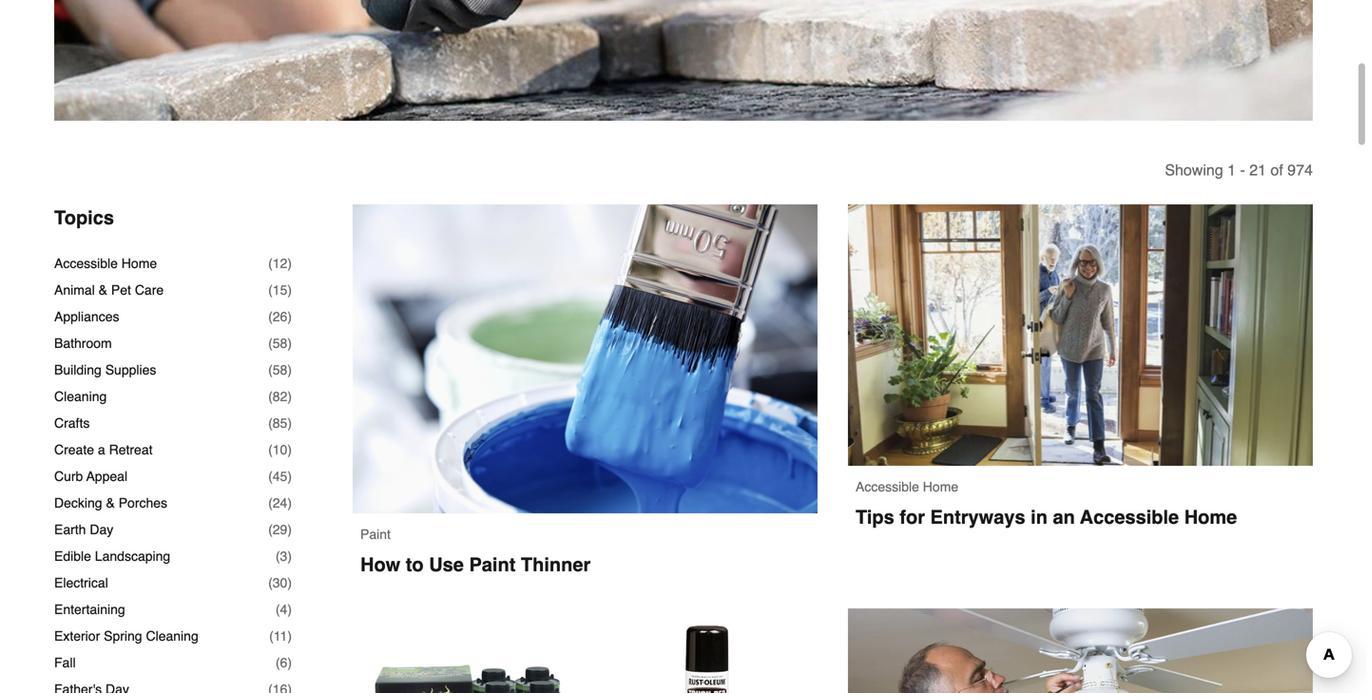 Task type: vqa. For each thing, say whether or not it's contained in the screenshot.
the topmost 58
yes



Task type: describe. For each thing, give the bounding box(es) containing it.
( 82 )
[[268, 389, 292, 404]]

26
[[273, 309, 287, 324]]

2 vertical spatial accessible
[[1080, 507, 1179, 528]]

( 45 )
[[268, 469, 292, 484]]

58 for building supplies
[[273, 362, 287, 378]]

) for exterior spring cleaning
[[287, 629, 292, 644]]

24
[[273, 495, 287, 511]]

) for fall
[[287, 655, 292, 670]]

) for create a retreat
[[287, 442, 292, 457]]

earth
[[54, 522, 86, 537]]

close-up of a paintbrush dipped into a can of blue paint. image
[[353, 204, 818, 514]]

animal
[[54, 282, 95, 298]]

( for create a retreat
[[268, 442, 273, 457]]

( for crafts
[[268, 416, 273, 431]]

spring
[[104, 629, 142, 644]]

how to use paint thinner
[[360, 554, 591, 576]]

electrical
[[54, 575, 108, 591]]

( 6 )
[[276, 655, 292, 670]]

earth day
[[54, 522, 113, 537]]

1
[[1228, 161, 1236, 179]]

showing
[[1165, 161, 1223, 179]]

6
[[280, 655, 287, 670]]

create a retreat
[[54, 442, 153, 457]]

( for building supplies
[[268, 362, 273, 378]]

bathroom
[[54, 336, 112, 351]]

home for tips for entryways in an accessible home
[[923, 479, 959, 495]]

a man and a woman entering through the front door of a home. image
[[848, 204, 1313, 466]]

( 4 )
[[276, 602, 292, 617]]

showing 1 - 21 of 974
[[1165, 161, 1313, 179]]

building supplies
[[54, 362, 156, 378]]

porches
[[119, 495, 167, 511]]

entryways
[[930, 507, 1026, 528]]

( for bathroom
[[268, 336, 273, 351]]

) for decking & porches
[[287, 495, 292, 511]]

) for edible landscaping
[[287, 549, 292, 564]]

3
[[280, 549, 287, 564]]

) for electrical
[[287, 575, 292, 591]]

58 for bathroom
[[273, 336, 287, 351]]

home for (
[[122, 256, 157, 271]]

( for animal & pet care
[[268, 282, 273, 298]]

82
[[273, 389, 287, 404]]

to
[[406, 554, 424, 576]]

) for accessible home
[[287, 256, 292, 271]]

edible landscaping
[[54, 549, 170, 564]]

animal & pet care
[[54, 282, 164, 298]]

) for bathroom
[[287, 336, 292, 351]]

( 58 ) for bathroom
[[268, 336, 292, 351]]

( for decking & porches
[[268, 495, 273, 511]]

crafts
[[54, 416, 90, 431]]

) for crafts
[[287, 416, 292, 431]]

an
[[1053, 507, 1075, 528]]

21
[[1250, 161, 1267, 179]]

) for building supplies
[[287, 362, 292, 378]]

exterior
[[54, 629, 100, 644]]

1 horizontal spatial paint
[[469, 554, 516, 576]]

of
[[1271, 161, 1283, 179]]

) for appliances
[[287, 309, 292, 324]]

in
[[1031, 507, 1048, 528]]

exterior spring cleaning
[[54, 629, 198, 644]]

appeal
[[86, 469, 127, 484]]

& for decking
[[106, 495, 115, 511]]



Task type: locate. For each thing, give the bounding box(es) containing it.
how
[[360, 554, 401, 576]]

curb
[[54, 469, 83, 484]]

0 horizontal spatial home
[[122, 256, 157, 271]]

) up 85
[[287, 389, 292, 404]]

( 3 )
[[276, 549, 292, 564]]

( for fall
[[276, 655, 280, 670]]

( for exterior spring cleaning
[[269, 629, 274, 644]]

974
[[1288, 161, 1313, 179]]

0 horizontal spatial cleaning
[[54, 389, 107, 404]]

(
[[268, 256, 273, 271], [268, 282, 273, 298], [268, 309, 273, 324], [268, 336, 273, 351], [268, 362, 273, 378], [268, 389, 273, 404], [268, 416, 273, 431], [268, 442, 273, 457], [268, 469, 273, 484], [268, 495, 273, 511], [268, 522, 273, 537], [276, 549, 280, 564], [268, 575, 273, 591], [276, 602, 280, 617], [269, 629, 274, 644], [276, 655, 280, 670]]

curb appeal
[[54, 469, 127, 484]]

2 horizontal spatial accessible
[[1080, 507, 1179, 528]]

( 12 )
[[268, 256, 292, 271]]

entertaining
[[54, 602, 125, 617]]

10
[[273, 442, 287, 457]]

1 vertical spatial 58
[[273, 362, 287, 378]]

) down ( 12 )
[[287, 282, 292, 298]]

care
[[135, 282, 164, 298]]

a woman laying concrete pavers on paver base panels to create a paving stone walkway. image
[[54, 0, 1313, 121]]

) for cleaning
[[287, 389, 292, 404]]

29
[[273, 522, 287, 537]]

1 vertical spatial ( 58 )
[[268, 362, 292, 378]]

85
[[273, 416, 287, 431]]

10 ) from the top
[[287, 495, 292, 511]]

) down 45
[[287, 495, 292, 511]]

) down ( 11 )
[[287, 655, 292, 670]]

9 ) from the top
[[287, 469, 292, 484]]

use
[[429, 554, 464, 576]]

) up ( 11 )
[[287, 602, 292, 617]]

cleaning
[[54, 389, 107, 404], [146, 629, 198, 644]]

12
[[273, 256, 287, 271]]

( for accessible home
[[268, 256, 273, 271]]

accessible home
[[54, 256, 157, 271], [856, 479, 959, 495]]

supplies
[[105, 362, 156, 378]]

4 ) from the top
[[287, 336, 292, 351]]

1 vertical spatial paint
[[469, 554, 516, 576]]

1 horizontal spatial cleaning
[[146, 629, 198, 644]]

( 15 )
[[268, 282, 292, 298]]

accessible up the animal
[[54, 256, 118, 271]]

) for earth day
[[287, 522, 292, 537]]

landscaping
[[95, 549, 170, 564]]

) up 6
[[287, 629, 292, 644]]

-
[[1240, 161, 1245, 179]]

0 vertical spatial accessible home
[[54, 256, 157, 271]]

accessible for tips for entryways in an accessible home
[[856, 479, 919, 495]]

accessible home for tips for entryways in an accessible home
[[856, 479, 959, 495]]

thinner
[[521, 554, 591, 576]]

( 85 )
[[268, 416, 292, 431]]

( 30 )
[[268, 575, 292, 591]]

7 ) from the top
[[287, 416, 292, 431]]

1 vertical spatial home
[[923, 479, 959, 495]]

cleaning right spring
[[146, 629, 198, 644]]

& for animal
[[99, 282, 107, 298]]

15
[[273, 282, 287, 298]]

fall
[[54, 655, 76, 670]]

45
[[273, 469, 287, 484]]

paint
[[360, 527, 391, 542], [469, 554, 516, 576]]

58 down 26
[[273, 336, 287, 351]]

15 ) from the top
[[287, 629, 292, 644]]

30
[[273, 575, 287, 591]]

tips
[[856, 507, 894, 528]]

0 vertical spatial accessible
[[54, 256, 118, 271]]

5 ) from the top
[[287, 362, 292, 378]]

0 vertical spatial home
[[122, 256, 157, 271]]

paint up 'how' in the bottom of the page
[[360, 527, 391, 542]]

1 vertical spatial accessible
[[856, 479, 919, 495]]

accessible home for (
[[54, 256, 157, 271]]

) up the 15
[[287, 256, 292, 271]]

accessible home up "animal & pet care" at the top left of page
[[54, 256, 157, 271]]

) down 26
[[287, 336, 292, 351]]

6 ) from the top
[[287, 389, 292, 404]]

( 58 ) down 26
[[268, 336, 292, 351]]

13 ) from the top
[[287, 575, 292, 591]]

) up 30
[[287, 549, 292, 564]]

) for curb appeal
[[287, 469, 292, 484]]

day
[[90, 522, 113, 537]]

& left pet
[[99, 282, 107, 298]]

4
[[280, 602, 287, 617]]

1 ) from the top
[[287, 256, 292, 271]]

for
[[900, 507, 925, 528]]

retreat
[[109, 442, 153, 457]]

0 horizontal spatial accessible
[[54, 256, 118, 271]]

11
[[274, 629, 287, 644]]

58 up 82
[[273, 362, 287, 378]]

16 ) from the top
[[287, 655, 292, 670]]

12 ) from the top
[[287, 549, 292, 564]]

1 vertical spatial cleaning
[[146, 629, 198, 644]]

( for edible landscaping
[[276, 549, 280, 564]]

2 vertical spatial home
[[1184, 507, 1237, 528]]

11 ) from the top
[[287, 522, 292, 537]]

( 10 )
[[268, 442, 292, 457]]

3 ) from the top
[[287, 309, 292, 324]]

accessible right "an"
[[1080, 507, 1179, 528]]

1 horizontal spatial accessible home
[[856, 479, 959, 495]]

1 ( 58 ) from the top
[[268, 336, 292, 351]]

a
[[98, 442, 105, 457]]

2 ) from the top
[[287, 282, 292, 298]]

paint right use
[[469, 554, 516, 576]]

1 horizontal spatial accessible
[[856, 479, 919, 495]]

( 58 )
[[268, 336, 292, 351], [268, 362, 292, 378]]

2 58 from the top
[[273, 362, 287, 378]]

0 vertical spatial 58
[[273, 336, 287, 351]]

1 vertical spatial &
[[106, 495, 115, 511]]

1 58 from the top
[[273, 336, 287, 351]]

( for appliances
[[268, 309, 273, 324]]

pet
[[111, 282, 131, 298]]

( 11 )
[[269, 629, 292, 644]]

&
[[99, 282, 107, 298], [106, 495, 115, 511]]

) down 3
[[287, 575, 292, 591]]

( 58 ) for building supplies
[[268, 362, 292, 378]]

cleaning down building
[[54, 389, 107, 404]]

home
[[122, 256, 157, 271], [923, 479, 959, 495], [1184, 507, 1237, 528]]

) for entertaining
[[287, 602, 292, 617]]

1 vertical spatial accessible home
[[856, 479, 959, 495]]

) up ( 3 )
[[287, 522, 292, 537]]

( for cleaning
[[268, 389, 273, 404]]

& down appeal
[[106, 495, 115, 511]]

( 24 )
[[268, 495, 292, 511]]

( for entertaining
[[276, 602, 280, 617]]

0 horizontal spatial accessible home
[[54, 256, 157, 271]]

) for animal & pet care
[[287, 282, 292, 298]]

) up 10
[[287, 416, 292, 431]]

a full truck bed liner kit and two cans of rust-oleum spray paint truck bed liners. image
[[353, 609, 818, 693]]

8 ) from the top
[[287, 442, 292, 457]]

0 vertical spatial &
[[99, 282, 107, 298]]

14 ) from the top
[[287, 602, 292, 617]]

( 58 ) up 82
[[268, 362, 292, 378]]

tips for entryways in an accessible home
[[856, 507, 1237, 528]]

appliances
[[54, 309, 119, 324]]

0 vertical spatial ( 58 )
[[268, 336, 292, 351]]

accessible for (
[[54, 256, 118, 271]]

building
[[54, 362, 102, 378]]

0 vertical spatial cleaning
[[54, 389, 107, 404]]

) down the 15
[[287, 309, 292, 324]]

decking
[[54, 495, 102, 511]]

edible
[[54, 549, 91, 564]]

accessible up tips
[[856, 479, 919, 495]]

0 horizontal spatial paint
[[360, 527, 391, 542]]

create
[[54, 442, 94, 457]]

) down ( 85 )
[[287, 442, 292, 457]]

topics
[[54, 207, 114, 229]]

( 29 )
[[268, 522, 292, 537]]

)
[[287, 256, 292, 271], [287, 282, 292, 298], [287, 309, 292, 324], [287, 336, 292, 351], [287, 362, 292, 378], [287, 389, 292, 404], [287, 416, 292, 431], [287, 442, 292, 457], [287, 469, 292, 484], [287, 495, 292, 511], [287, 522, 292, 537], [287, 549, 292, 564], [287, 575, 292, 591], [287, 602, 292, 617], [287, 629, 292, 644], [287, 655, 292, 670]]

) up 82
[[287, 362, 292, 378]]

accessible home up for
[[856, 479, 959, 495]]

( for earth day
[[268, 522, 273, 537]]

1 horizontal spatial home
[[923, 479, 959, 495]]

) up 24
[[287, 469, 292, 484]]

( for curb appeal
[[268, 469, 273, 484]]

decking & porches
[[54, 495, 167, 511]]

0 vertical spatial paint
[[360, 527, 391, 542]]

2 horizontal spatial home
[[1184, 507, 1237, 528]]

( 26 )
[[268, 309, 292, 324]]

accessible
[[54, 256, 118, 271], [856, 479, 919, 495], [1080, 507, 1179, 528]]

2 ( 58 ) from the top
[[268, 362, 292, 378]]

a man changing a lightbulb in a ceiling fan light. image
[[848, 609, 1313, 693]]

( for electrical
[[268, 575, 273, 591]]

58
[[273, 336, 287, 351], [273, 362, 287, 378]]



